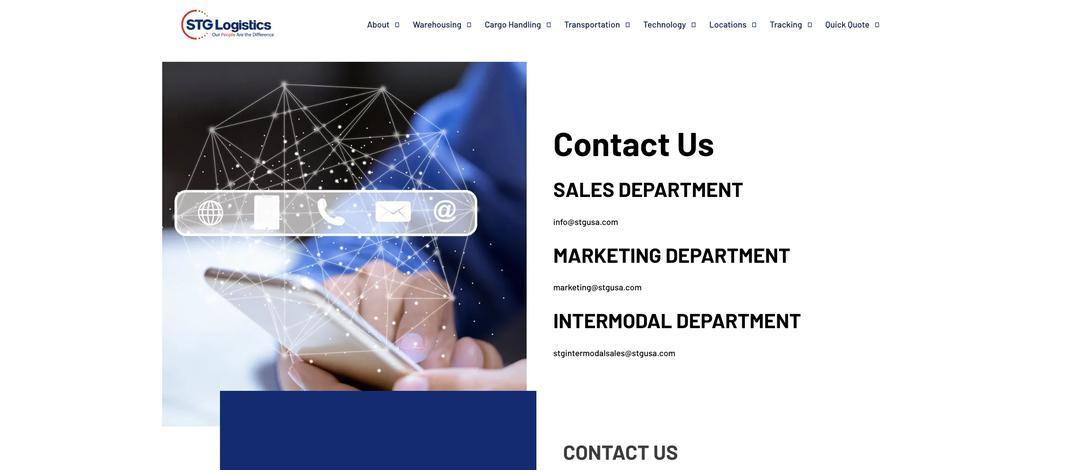 Task type: vqa. For each thing, say whether or not it's contained in the screenshot.
nationwide
no



Task type: locate. For each thing, give the bounding box(es) containing it.
marketing@stgusa.com link
[[554, 282, 642, 292]]

1 vertical spatial contact us
[[564, 439, 679, 464]]

0 vertical spatial contact
[[554, 123, 671, 163]]

technology link
[[644, 19, 710, 30]]

cargo handling link
[[485, 19, 565, 30]]

locations
[[710, 19, 747, 29]]

sales department
[[554, 177, 744, 201]]

contact
[[554, 123, 671, 163], [564, 439, 650, 464]]

0 vertical spatial department
[[619, 177, 744, 201]]

marketing department
[[554, 242, 791, 267]]

1 vertical spatial contact
[[564, 439, 650, 464]]

icons of marketing tools image
[[162, 62, 527, 426]]

0 vertical spatial contact us
[[554, 123, 715, 163]]

stgintermodalsales@stgusa.com link
[[554, 348, 676, 358]]

department
[[619, 177, 744, 201], [666, 242, 791, 267], [677, 308, 802, 332]]

1 vertical spatial department
[[666, 242, 791, 267]]

contact us
[[554, 123, 715, 163], [564, 439, 679, 464]]

quick quote link
[[826, 19, 894, 30]]

stg usa image
[[178, 0, 277, 52]]

2 vertical spatial department
[[677, 308, 802, 332]]

quick
[[826, 19, 847, 29]]

about link
[[367, 19, 413, 30]]

marketing@stgusa.com
[[554, 282, 642, 292]]

info@stgusa.com
[[554, 217, 619, 227]]

us
[[677, 123, 715, 163], [654, 439, 679, 464]]

tracking
[[771, 19, 803, 29]]



Task type: describe. For each thing, give the bounding box(es) containing it.
transportation
[[565, 19, 621, 29]]

transportation link
[[565, 19, 644, 30]]

locations link
[[710, 19, 771, 30]]

warehousing link
[[413, 19, 485, 30]]

intermodal
[[554, 308, 673, 332]]

sales
[[554, 177, 615, 201]]

intermodal department
[[554, 308, 802, 332]]

department for intermodal department
[[677, 308, 802, 332]]

quick quote
[[826, 19, 870, 29]]

0 vertical spatial us
[[677, 123, 715, 163]]

marketing
[[554, 242, 662, 267]]

tracking link
[[771, 19, 826, 30]]

technology
[[644, 19, 687, 29]]

department for sales department
[[619, 177, 744, 201]]

handling
[[509, 19, 542, 29]]

info@stgusa.com link
[[554, 217, 619, 227]]

department for marketing department
[[666, 242, 791, 267]]

quote
[[848, 19, 870, 29]]

cargo handling
[[485, 19, 542, 29]]

warehousing
[[413, 19, 462, 29]]

1 vertical spatial us
[[654, 439, 679, 464]]

cargo
[[485, 19, 507, 29]]

stgintermodalsales@stgusa.com
[[554, 348, 676, 358]]

about
[[367, 19, 390, 29]]



